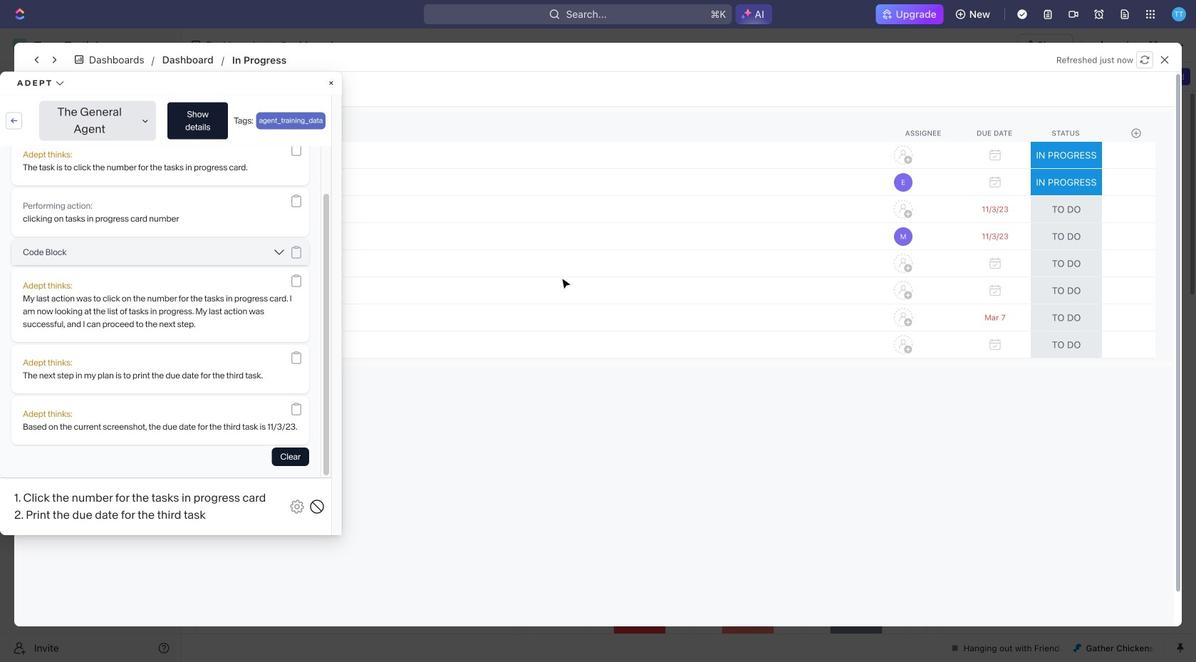 Task type: describe. For each thing, give the bounding box(es) containing it.
drumstick bite image
[[1074, 644, 1082, 653]]

sidebar navigation
[[0, 29, 182, 662]]



Task type: locate. For each thing, give the bounding box(es) containing it.
None text field
[[281, 37, 591, 54]]

tree
[[6, 296, 175, 416]]

tree inside sidebar navigation
[[6, 296, 175, 416]]



Task type: vqa. For each thing, say whether or not it's contained in the screenshot.
Me mode
no



